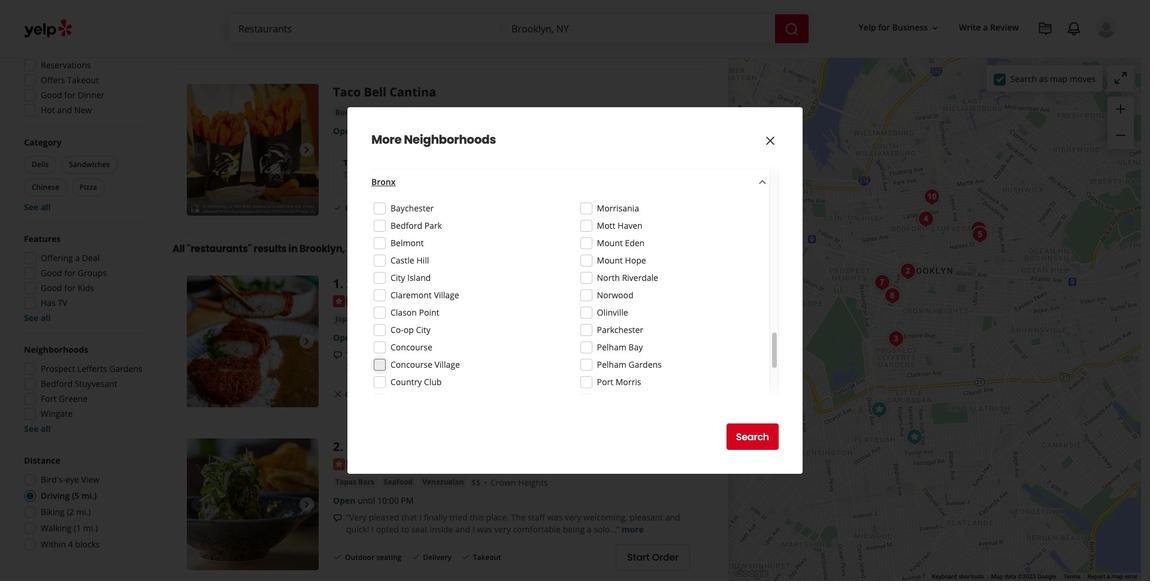 Task type: locate. For each thing, give the bounding box(es) containing it.
1 horizontal spatial bedford
[[391, 220, 422, 231]]

limited
[[494, 169, 523, 180]]

previous image for open until 2:00 am
[[192, 143, 206, 157]]

order down pleasant
[[652, 551, 679, 565]]

offers takeout
[[41, 74, 99, 86]]

(36 reviews)
[[417, 295, 463, 306]]

outdoor seating down opted
[[345, 552, 402, 563]]

more link
[[628, 361, 650, 372], [622, 524, 644, 535]]

pm for soboku
[[396, 332, 409, 343]]

co-
[[391, 324, 404, 336]]

good for good for dinner
[[41, 89, 62, 101]]

driving
[[41, 490, 70, 501]]

more right time.
[[566, 169, 588, 180]]

2 is from the left
[[657, 349, 663, 360]]

subway image
[[903, 425, 927, 449]]

close image
[[763, 133, 778, 148]]

2 good from the top
[[41, 267, 62, 279]]

1 outdoor seating from the top
[[345, 390, 402, 400]]

2 outdoor seating from the top
[[345, 552, 402, 563]]

zoom out image
[[1114, 128, 1128, 143]]

2 pelham from the top
[[597, 359, 627, 370]]

bedford inside more neighborhoods dialog
[[391, 220, 422, 231]]

see for prospect lefferts gardens
[[24, 423, 39, 434]]

village up club at the left bottom of page
[[435, 359, 460, 370]]

2 start order link from the top
[[616, 545, 690, 571]]

mount for mount hope
[[597, 255, 623, 266]]

gardens for carroll gardens
[[403, 314, 437, 325]]

group
[[20, 10, 149, 120], [1108, 96, 1134, 149], [22, 137, 149, 213], [20, 233, 149, 324], [20, 344, 149, 435]]

delivery
[[345, 42, 373, 52], [345, 203, 373, 213], [423, 552, 452, 563]]

good up has tv
[[41, 282, 62, 294]]

1 vertical spatial very
[[494, 524, 511, 535]]

a
[[983, 22, 988, 33], [75, 252, 80, 264], [587, 524, 592, 535], [1107, 573, 1110, 580]]

new
[[74, 104, 92, 116], [347, 242, 368, 256]]

city right op
[[416, 324, 431, 336]]

start down pleasant
[[627, 551, 650, 565]]

outdoor right '16 close v2' icon
[[345, 390, 375, 400]]

2 vertical spatial until
[[358, 495, 375, 506]]

takeout inside group
[[67, 74, 99, 86]]

for
[[472, 169, 485, 180]]

2:00
[[377, 125, 394, 137]]

0 vertical spatial see all
[[24, 201, 51, 213]]

1 horizontal spatial read
[[544, 169, 564, 180]]

0 horizontal spatial search
[[736, 430, 769, 444]]

0 vertical spatial outdoor
[[345, 390, 375, 400]]

see all button down the has
[[24, 312, 51, 324]]

gardens inside more neighborhoods dialog
[[629, 359, 662, 370]]

concourse up "country club"
[[391, 359, 432, 370]]

0 vertical spatial see
[[24, 201, 39, 213]]

see all for offering
[[24, 312, 51, 324]]

2 vertical spatial slideshow element
[[187, 439, 319, 570]]

1 horizontal spatial neighborhoods
[[404, 131, 496, 148]]

is left great.
[[657, 349, 663, 360]]

2 see from the top
[[24, 312, 39, 324]]

all down wingate
[[41, 423, 51, 434]]

for inside button
[[878, 22, 890, 33]]

write a review link
[[954, 17, 1024, 39]]

0 vertical spatial outdoor seating
[[345, 390, 402, 400]]

new left york
[[347, 242, 368, 256]]

0 vertical spatial slideshow element
[[187, 84, 319, 216]]

2 previous image from the top
[[192, 497, 206, 512]]

l'antagoniste image
[[967, 217, 991, 241]]

0 vertical spatial .
[[340, 276, 343, 292]]

0 vertical spatial map
[[1050, 73, 1068, 84]]

names image
[[884, 327, 908, 351]]

3 until from the top
[[358, 495, 375, 506]]

see for offering a deal
[[24, 312, 39, 324]]

seating for soboku
[[376, 390, 402, 400]]

16 checkmark v2 image
[[383, 42, 393, 51], [333, 203, 343, 213], [411, 389, 421, 399], [411, 552, 421, 562]]

3 see all button from the top
[[24, 423, 51, 434]]

1 seating from the top
[[376, 390, 402, 400]]

0 vertical spatial search
[[1011, 73, 1037, 84]]

1 horizontal spatial very
[[565, 512, 581, 523]]

0 vertical spatial start order link
[[616, 382, 690, 408]]

map data ©2023 google
[[991, 573, 1057, 580]]

offering
[[41, 252, 73, 264]]

read right the "delivery."
[[472, 8, 492, 19]]

1 outdoor from the top
[[345, 390, 375, 400]]

city island
[[391, 272, 431, 283]]

very down place.
[[494, 524, 511, 535]]

next image
[[300, 334, 314, 349], [300, 497, 314, 512]]

start order link
[[616, 382, 690, 408], [616, 545, 690, 571]]

driving (5 mi.)
[[41, 490, 97, 501]]

pelham for pelham gardens
[[597, 359, 627, 370]]

has tv
[[41, 297, 67, 309]]

mi.) right (2
[[76, 506, 91, 518]]

1 start order link from the top
[[616, 382, 690, 408]]

1 vertical spatial start
[[627, 551, 650, 565]]

0 horizontal spatial map
[[1050, 73, 1068, 84]]

2 slideshow element from the top
[[187, 276, 319, 408]]

altar image
[[870, 271, 894, 294]]

was down the this at the left
[[477, 524, 492, 535]]

riverdale down hope
[[622, 272, 658, 283]]

map for moves
[[1050, 73, 1068, 84]]

1 vertical spatial pm
[[401, 495, 414, 506]]

tex-
[[373, 107, 388, 118]]

haven
[[618, 220, 643, 231]]

2 see all from the top
[[24, 312, 51, 324]]

bedford up belmont in the left top of the page
[[391, 220, 422, 231]]

2 vertical spatial delivery
[[423, 552, 452, 563]]

open until 10:00 pm
[[333, 495, 414, 506]]

village right (36
[[434, 289, 459, 301]]

good for groups
[[41, 267, 107, 279]]

1 vertical spatial mi.)
[[76, 506, 91, 518]]

mexican link
[[410, 107, 445, 119]]

map right as
[[1050, 73, 1068, 84]]

0 vertical spatial delivery
[[345, 42, 373, 52]]

1 vertical spatial outdoor seating
[[345, 552, 402, 563]]

is up tacos,
[[543, 349, 549, 360]]

1 vertical spatial .
[[340, 439, 343, 455]]

and down tried at the bottom
[[455, 524, 470, 535]]

0 vertical spatial pm
[[396, 332, 409, 343]]

very up being
[[565, 512, 581, 523]]

bell® up bronx
[[365, 157, 388, 168]]

. up 4.8 star rating image
[[340, 276, 343, 292]]

0 vertical spatial pelham
[[597, 341, 627, 353]]

1 vertical spatial 16 speech v2 image
[[333, 513, 343, 523]]

16 checkmark v2 image down "country club"
[[411, 389, 421, 399]]

1 mount from the top
[[597, 237, 623, 249]]

1 vertical spatial mount
[[597, 255, 623, 266]]

in inside the "new japanese comfort spot in south slope. inside is super cozy and the service is great. started with takoyaki, karaage and spicy salmon tacos, loved all three…"
[[458, 349, 465, 360]]

1 vertical spatial order
[[652, 551, 679, 565]]

pm for la ñapa
[[401, 495, 414, 506]]

eye
[[65, 474, 79, 485]]

soboku
[[346, 276, 397, 292]]

0 vertical spatial bedford
[[391, 220, 422, 231]]

outdoor for la
[[345, 552, 375, 563]]

mi.) right (1
[[83, 522, 98, 534]]

pelham up three…"
[[597, 341, 627, 353]]

1 pelham from the top
[[597, 341, 627, 353]]

open down japanese link
[[333, 332, 356, 343]]

with
[[377, 361, 394, 372]]

until left 2:00
[[358, 125, 375, 137]]

search inside button
[[736, 430, 769, 444]]

see all button down chinese button
[[24, 201, 51, 213]]

all for neighborhoods
[[41, 423, 51, 434]]

2 until from the top
[[358, 332, 375, 343]]

previous image
[[192, 334, 206, 349]]

for for groups
[[64, 267, 76, 279]]

burgers
[[336, 107, 363, 118]]

2 vertical spatial see
[[24, 423, 39, 434]]

bedford down the prospect
[[41, 378, 72, 389]]

neighborhoods inside dialog
[[404, 131, 496, 148]]

new inside group
[[74, 104, 92, 116]]

has
[[41, 297, 56, 309]]

a for write
[[983, 22, 988, 33]]

see all down chinese button
[[24, 201, 51, 213]]

pelham up port
[[597, 359, 627, 370]]

mi.) for biking (2 mi.)
[[76, 506, 91, 518]]

next image left "very
[[300, 497, 314, 512]]

group containing category
[[22, 137, 149, 213]]

1 concourse from the top
[[391, 341, 432, 353]]

1 order from the top
[[652, 388, 679, 402]]

more neighborhoods
[[371, 131, 496, 148]]

fries up are
[[419, 157, 439, 168]]

fries left are
[[415, 169, 433, 180]]

2 vertical spatial see all button
[[24, 423, 51, 434]]

0 vertical spatial start
[[627, 388, 650, 402]]

0 horizontal spatial gardens
[[109, 363, 142, 374]]

outdoor seating down with in the bottom left of the page
[[345, 390, 402, 400]]

quick!
[[346, 524, 369, 535]]

was
[[547, 512, 563, 523], [477, 524, 492, 535]]

1 vertical spatial bedford
[[41, 378, 72, 389]]

0 vertical spatial was
[[547, 512, 563, 523]]

0 vertical spatial new
[[74, 104, 92, 116]]

cornbread brooklyn image
[[880, 284, 904, 308]]

. for 2
[[340, 439, 343, 455]]

0 vertical spatial concourse
[[391, 341, 432, 353]]

a right write
[[983, 22, 988, 33]]

mi.) right (5
[[81, 490, 97, 501]]

2 seating from the top
[[376, 552, 402, 563]]

9:45
[[377, 332, 394, 343]]

open down the burgers button
[[333, 125, 356, 137]]

option group
[[20, 455, 149, 554]]

1 previous image from the top
[[192, 143, 206, 157]]

outdoor seating for la
[[345, 552, 402, 563]]

expand map image
[[1114, 71, 1128, 85]]

bedford
[[391, 220, 422, 231], [41, 378, 72, 389]]

0 vertical spatial start order
[[627, 388, 679, 402]]

see all button down wingate
[[24, 423, 51, 434]]

1 vertical spatial village
[[435, 359, 460, 370]]

start order down pleasant
[[627, 551, 679, 565]]

start down morris
[[627, 388, 650, 402]]

1 see from the top
[[24, 201, 39, 213]]

1 vertical spatial search
[[736, 430, 769, 444]]

riverdale
[[622, 272, 658, 283], [597, 394, 633, 405]]

slideshow element
[[187, 84, 319, 216], [187, 276, 319, 408], [187, 439, 319, 570]]

for right yelp
[[878, 22, 890, 33]]

1 vertical spatial previous image
[[192, 497, 206, 512]]

1 see all button from the top
[[24, 201, 51, 213]]

None search field
[[229, 14, 809, 43]]

bedford for bedford stuyvesant
[[41, 378, 72, 389]]

group containing suggested
[[20, 10, 149, 120]]

0 vertical spatial next image
[[300, 334, 314, 349]]

tapas bars button
[[333, 476, 377, 488]]

inside
[[517, 349, 541, 360]]

map for error
[[1112, 573, 1124, 580]]

2 mount from the top
[[597, 255, 623, 266]]

suggested
[[24, 10, 67, 22]]

1 vertical spatial read
[[544, 169, 564, 180]]

new down dinner
[[74, 104, 92, 116]]

delivery down get
[[345, 42, 373, 52]]

1 good from the top
[[41, 89, 62, 101]]

1 vertical spatial good
[[41, 267, 62, 279]]

a
[[487, 169, 492, 180]]

a left deal
[[75, 252, 80, 264]]

mi.)
[[81, 490, 97, 501], [76, 506, 91, 518], [83, 522, 98, 534]]

2 vertical spatial see all
[[24, 423, 51, 434]]

0 vertical spatial see all button
[[24, 201, 51, 213]]

1 vertical spatial seating
[[376, 552, 402, 563]]

0 horizontal spatial neighborhoods
[[24, 344, 88, 355]]

0 horizontal spatial city
[[391, 272, 405, 283]]

projects image
[[1038, 22, 1053, 36]]

all for category
[[41, 201, 51, 213]]

"new
[[346, 349, 366, 360]]

2 . la ñapa
[[333, 439, 395, 455]]

good for good for groups
[[41, 267, 62, 279]]

16 speech v2 image for 1
[[333, 350, 343, 360]]

that
[[401, 512, 417, 523]]

nacho up bronx
[[390, 157, 417, 168]]

groups
[[78, 267, 107, 279]]

1 16 speech v2 image from the top
[[333, 350, 343, 360]]

a inside "very pleased that i finally tried this place.  the staff was very welcoming, pleasant and quick! i opted to seat inside and i was very comfortable being a solo…"
[[587, 524, 592, 535]]

and right pleasant
[[665, 512, 680, 523]]

outdoor seating for soboku
[[345, 390, 402, 400]]

report a map error
[[1088, 573, 1138, 580]]

16 checkmark v2 image down curbside
[[383, 42, 393, 51]]

pm
[[396, 332, 409, 343], [401, 495, 414, 506]]

1 slideshow element from the top
[[187, 84, 319, 216]]

1 horizontal spatial map
[[1112, 573, 1124, 580]]

. for 1
[[340, 276, 343, 292]]

map left "error"
[[1112, 573, 1124, 580]]

1 vertical spatial concourse
[[391, 359, 432, 370]]

hot
[[41, 104, 55, 116]]

i left opted
[[372, 524, 374, 535]]

in right results
[[289, 242, 298, 256]]

tapas bars link
[[333, 476, 377, 488]]

2 . from the top
[[340, 439, 343, 455]]

taco left bronx
[[343, 169, 362, 180]]

1 . from the top
[[340, 276, 343, 292]]

op
[[404, 324, 414, 336]]

delivery down the inside
[[423, 552, 452, 563]]

concourse down co-op city at the bottom of the page
[[391, 341, 432, 353]]

keyboard shortcuts button
[[932, 573, 984, 581]]

chinese button
[[24, 179, 67, 197]]

3 good from the top
[[41, 282, 62, 294]]

1 vertical spatial map
[[1112, 573, 1124, 580]]

fort
[[41, 393, 57, 404]]

kids
[[78, 282, 94, 294]]

16 speech v2 image
[[333, 350, 343, 360], [333, 513, 343, 523]]

a for report
[[1107, 573, 1110, 580]]

0 vertical spatial until
[[358, 125, 375, 137]]

seating
[[376, 390, 402, 400], [376, 552, 402, 563]]

1 horizontal spatial in
[[458, 349, 465, 360]]

3 slideshow element from the top
[[187, 439, 319, 570]]

a right being
[[587, 524, 592, 535]]

0 vertical spatial previous image
[[192, 143, 206, 157]]

start order down morris
[[627, 388, 679, 402]]

0 horizontal spatial bedford
[[41, 378, 72, 389]]

see
[[24, 201, 39, 213], [24, 312, 39, 324], [24, 423, 39, 434]]

0 vertical spatial order
[[652, 388, 679, 402]]

mount hope
[[597, 255, 646, 266]]

seating down country
[[376, 390, 402, 400]]

crown
[[491, 477, 516, 488]]

1 vertical spatial until
[[358, 332, 375, 343]]

0 vertical spatial neighborhoods
[[404, 131, 496, 148]]

comfortable
[[513, 524, 561, 535]]

features
[[24, 233, 61, 244]]

taco down the open until 2:00 am
[[343, 157, 363, 168]]

tremont
[[409, 394, 443, 405]]

option group containing distance
[[20, 455, 149, 554]]

review
[[990, 22, 1019, 33]]

city down castle
[[391, 272, 405, 283]]

village for concourse village
[[435, 359, 460, 370]]

see all down the has
[[24, 312, 51, 324]]

hill
[[417, 255, 429, 266]]

1 vertical spatial more link
[[622, 524, 644, 535]]

open for open until 2:00 am
[[333, 125, 356, 137]]

map
[[1050, 73, 1068, 84], [1112, 573, 1124, 580]]

2 16 speech v2 image from the top
[[333, 513, 343, 523]]

cantina
[[390, 84, 436, 100]]

16 speech v2 image left "new
[[333, 350, 343, 360]]

pickup
[[395, 8, 421, 19]]

open until 2:00 am
[[333, 125, 409, 137]]

0 horizontal spatial i
[[372, 524, 374, 535]]

open down tapas
[[333, 495, 356, 506]]

2 order from the top
[[652, 551, 679, 565]]

bell®
[[365, 157, 388, 168], [364, 169, 385, 180]]

0 vertical spatial mount
[[597, 237, 623, 249]]

1 vertical spatial see all
[[24, 312, 51, 324]]

dinner
[[78, 89, 104, 101]]

1 vertical spatial next image
[[300, 497, 314, 512]]

karaage
[[433, 361, 464, 372]]

for for kids
[[64, 282, 76, 294]]

good down offers on the top
[[41, 89, 62, 101]]

2 concourse from the top
[[391, 359, 432, 370]]

bell® down more
[[364, 169, 385, 180]]

read right limited
[[544, 169, 564, 180]]

concourse village
[[391, 359, 460, 370]]

1 vertical spatial start order link
[[616, 545, 690, 571]]

0 vertical spatial mi.)
[[81, 490, 97, 501]]

1 vertical spatial pelham
[[597, 359, 627, 370]]

16 checkmark v2 image
[[333, 42, 343, 51], [383, 203, 393, 213], [333, 552, 343, 562], [461, 552, 471, 562]]

1 next image from the top
[[300, 334, 314, 349]]

search image
[[785, 22, 799, 36]]

pm up "that" in the left bottom of the page
[[401, 495, 414, 506]]

mi.) for driving (5 mi.)
[[81, 490, 97, 501]]

24 chevron down v2 image
[[755, 175, 770, 190]]

0 horizontal spatial new
[[74, 104, 92, 116]]

i down the this at the left
[[472, 524, 475, 535]]

york
[[370, 242, 392, 256]]

bay
[[629, 341, 643, 353]]

next image left "new
[[300, 334, 314, 349]]

concourse for concourse village
[[391, 359, 432, 370]]

previous image
[[192, 143, 206, 157], [192, 497, 206, 512]]

bronx button
[[371, 175, 770, 191]]

mex
[[388, 107, 403, 118]]

3 see all from the top
[[24, 423, 51, 434]]

user actions element
[[849, 15, 1134, 89]]

3 see from the top
[[24, 423, 39, 434]]

gardens
[[403, 314, 437, 325], [629, 359, 662, 370], [109, 363, 142, 374]]

taco up 'burgers'
[[333, 84, 361, 100]]

1 vertical spatial nacho
[[387, 169, 413, 180]]

2 next image from the top
[[300, 497, 314, 512]]

1 vertical spatial in
[[458, 349, 465, 360]]

eden
[[625, 237, 645, 249]]

data
[[1005, 573, 1017, 580]]

staff
[[528, 512, 545, 523]]

2 outdoor from the top
[[345, 552, 375, 563]]

1 vertical spatial taco
[[343, 157, 363, 168]]

. left la at bottom left
[[340, 439, 343, 455]]

takeout up dinner
[[67, 74, 99, 86]]

loved
[[561, 361, 582, 372]]

point
[[419, 307, 439, 318]]

riverdale down port morris
[[597, 394, 633, 405]]

delivery down bronx
[[345, 203, 373, 213]]

2 vertical spatial good
[[41, 282, 62, 294]]

more link down pleasant
[[622, 524, 644, 535]]

for down the offering a deal at the left
[[64, 267, 76, 279]]

1 horizontal spatial gardens
[[403, 314, 437, 325]]

more
[[494, 8, 516, 19], [566, 169, 588, 180], [628, 361, 650, 372], [622, 524, 644, 535]]

start order link down pleasant
[[616, 545, 690, 571]]

search
[[1011, 73, 1037, 84], [736, 430, 769, 444]]

outdoor down quick!
[[345, 552, 375, 563]]

see all for prospect
[[24, 423, 51, 434]]

mount down mott
[[597, 237, 623, 249]]

1 horizontal spatial is
[[657, 349, 663, 360]]

pelham for pelham bay
[[597, 341, 627, 353]]

0 vertical spatial fries
[[419, 157, 439, 168]]

biking
[[41, 506, 65, 518]]

seating down opted
[[376, 552, 402, 563]]

terms
[[1064, 573, 1081, 580]]

0 horizontal spatial is
[[543, 349, 549, 360]]

mi.) for walking (1 mi.)
[[83, 522, 98, 534]]

2 see all button from the top
[[24, 312, 51, 324]]

open now
[[41, 29, 82, 41]]

mount up north
[[597, 255, 623, 266]]

start order link down pelham gardens
[[616, 382, 690, 408]]

0 horizontal spatial read
[[472, 8, 492, 19]]

0 vertical spatial village
[[434, 289, 459, 301]]

2 horizontal spatial gardens
[[629, 359, 662, 370]]

nacho up baychester
[[387, 169, 413, 180]]

1 horizontal spatial city
[[416, 324, 431, 336]]

1 horizontal spatial search
[[1011, 73, 1037, 84]]

get
[[343, 8, 357, 19]]

notifications image
[[1067, 22, 1081, 36]]

(2
[[67, 506, 74, 518]]

in right spot
[[458, 349, 465, 360]]

1 vertical spatial start order
[[627, 551, 679, 565]]

until left the 9:45
[[358, 332, 375, 343]]

4.8 link
[[403, 294, 414, 307]]

i right "that" in the left bottom of the page
[[419, 512, 422, 523]]

neighborhoods up the prospect
[[24, 344, 88, 355]]

1 vertical spatial slideshow element
[[187, 276, 319, 408]]

fort greene
[[41, 393, 87, 404]]

and right hot
[[57, 104, 72, 116]]

more neighborhoods dialog
[[0, 0, 1150, 581]]

open for open now
[[41, 29, 62, 41]]

carroll
[[375, 314, 401, 325]]



Task type: vqa. For each thing, say whether or not it's contained in the screenshot.
Open all day 'Open'
no



Task type: describe. For each thing, give the bounding box(es) containing it.
la ñapa link
[[346, 439, 395, 455]]

keyboard shortcuts
[[932, 573, 984, 580]]

walking
[[41, 522, 72, 534]]

ñapa
[[364, 439, 395, 455]]

1 vertical spatial city
[[416, 324, 431, 336]]

0 vertical spatial bell®
[[365, 157, 388, 168]]

1 see all from the top
[[24, 201, 51, 213]]

biking (2 mi.)
[[41, 506, 91, 518]]

16 speech v2 image for 2
[[333, 513, 343, 523]]

greene
[[59, 393, 87, 404]]

pelham bay
[[597, 341, 643, 353]]

la ñapa image
[[896, 259, 920, 283]]

seat
[[411, 524, 428, 535]]

until for la
[[358, 495, 375, 506]]

venezuelan
[[422, 477, 464, 487]]

0 vertical spatial in
[[289, 242, 298, 256]]

within
[[41, 539, 66, 550]]

takeout up bedford park
[[395, 203, 423, 213]]

takeout down the this at the left
[[473, 552, 501, 563]]

map region
[[720, 0, 1150, 581]]

see all button for prospect lefferts gardens
[[24, 423, 51, 434]]

stuyvesant
[[75, 378, 117, 389]]

bell
[[364, 84, 386, 100]]

2 horizontal spatial i
[[472, 524, 475, 535]]

pleased
[[369, 512, 399, 523]]

more
[[371, 131, 402, 148]]

tapas
[[336, 477, 356, 487]]

cozy
[[576, 349, 593, 360]]

mott
[[597, 220, 616, 231]]

clason
[[391, 307, 417, 318]]

slideshow element for 1
[[187, 276, 319, 408]]

more down pleasant
[[622, 524, 644, 535]]

bird's-eye view
[[41, 474, 100, 485]]

16 checkmark v2 image up "brooklyn,"
[[333, 203, 343, 213]]

guacuco bed-stuy image
[[920, 185, 944, 209]]

1 horizontal spatial was
[[547, 512, 563, 523]]

comfort
[[405, 349, 436, 360]]

crown heights
[[491, 477, 548, 488]]

1 horizontal spatial i
[[419, 512, 422, 523]]

opted
[[376, 524, 399, 535]]

16 chevron down v2 image
[[930, 23, 940, 33]]

carroll gardens
[[375, 314, 437, 325]]

2 start from the top
[[627, 551, 650, 565]]

read inside taco bell® nacho fries taco bell® nacho fries are back for a limited time. read more
[[544, 169, 564, 180]]

takoyaki,
[[396, 361, 430, 372]]

search for search
[[736, 430, 769, 444]]

solo…"
[[594, 524, 620, 535]]

yelp
[[859, 22, 876, 33]]

south
[[467, 349, 490, 360]]

bars
[[358, 477, 374, 487]]

yelp for business
[[859, 22, 928, 33]]

prospect
[[41, 363, 75, 374]]

back
[[451, 169, 470, 180]]

heights
[[518, 477, 548, 488]]

"new japanese comfort spot in south slope. inside is super cozy and the service is great. started with takoyaki, karaage and spicy salmon tacos, loved all three…"
[[346, 349, 687, 372]]

start order link for soboku
[[616, 382, 690, 408]]

la
[[346, 439, 361, 455]]

the
[[511, 512, 526, 523]]

2
[[333, 439, 340, 455]]

1 vertical spatial new
[[347, 242, 368, 256]]

1 . soboku
[[333, 276, 397, 292]]

10:00
[[377, 495, 399, 506]]

group containing features
[[20, 233, 149, 324]]

more down service
[[628, 361, 650, 372]]

seafood link
[[382, 476, 415, 488]]

0 horizontal spatial very
[[494, 524, 511, 535]]

all "restaurants" results in brooklyn, new york
[[173, 242, 392, 256]]

1 vertical spatial riverdale
[[597, 394, 633, 405]]

more link for la ñapa
[[622, 524, 644, 535]]

seating for la ñapa
[[376, 552, 402, 563]]

all
[[173, 242, 185, 256]]

more inside taco bell® nacho fries taco bell® nacho fries are back for a limited time. read more
[[566, 169, 588, 180]]

and down south on the left of page
[[466, 361, 481, 372]]

category
[[24, 137, 61, 148]]

16 checkmark v2 image down seat
[[411, 552, 421, 562]]

1 vertical spatial fries
[[415, 169, 433, 180]]

1 vertical spatial delivery
[[345, 203, 373, 213]]

as
[[1039, 73, 1048, 84]]

0 vertical spatial nacho
[[390, 157, 417, 168]]

burgers link
[[333, 107, 366, 119]]

google
[[1038, 573, 1057, 580]]

mount for mount eden
[[597, 237, 623, 249]]

until for soboku
[[358, 332, 375, 343]]

hope
[[625, 255, 646, 266]]

all for features
[[41, 312, 51, 324]]

japanese
[[368, 349, 403, 360]]

see all button for offering a deal
[[24, 312, 51, 324]]

venezuelan link
[[420, 476, 466, 488]]

0 horizontal spatial was
[[477, 524, 492, 535]]

0 vertical spatial very
[[565, 512, 581, 523]]

three…"
[[595, 361, 626, 372]]

spot
[[438, 349, 456, 360]]

castle
[[391, 255, 414, 266]]

offering a deal
[[41, 252, 100, 264]]

more link for soboku
[[628, 361, 650, 372]]

slope.
[[492, 349, 515, 360]]

more right the "delivery."
[[494, 8, 516, 19]]

tapas bars
[[336, 477, 374, 487]]

castle hill
[[391, 255, 429, 266]]

1 is from the left
[[543, 349, 549, 360]]

walking (1 mi.)
[[41, 522, 98, 534]]

outdoor for soboku
[[345, 390, 375, 400]]

slideshow element for 2
[[187, 439, 319, 570]]

parkchester
[[597, 324, 644, 336]]

zoom in image
[[1114, 102, 1128, 116]]

island
[[407, 272, 431, 283]]

east
[[391, 394, 407, 405]]

next image
[[300, 143, 314, 157]]

delis button
[[24, 156, 56, 174]]

1 vertical spatial bell®
[[364, 169, 385, 180]]

good for good for kids
[[41, 282, 62, 294]]

for for dinner
[[64, 89, 76, 101]]

1
[[333, 276, 340, 292]]

trad room image
[[968, 223, 992, 247]]

2 start order from the top
[[627, 551, 679, 565]]

concourse for concourse
[[391, 341, 432, 353]]

place.
[[486, 512, 509, 523]]

view
[[81, 474, 100, 485]]

"very pleased that i finally tried this place.  the staff was very welcoming, pleasant and quick! i opted to seat inside and i was very comfortable being a solo…"
[[346, 512, 680, 535]]

4.5 star rating image
[[333, 458, 398, 470]]

and up three…"
[[595, 349, 610, 360]]

all inside the "new japanese comfort spot in south slope. inside is super cozy and the service is great. started with takoyaki, karaage and spicy salmon tacos, loved all three…"
[[584, 361, 593, 372]]

are
[[436, 169, 449, 180]]

16 close v2 image
[[333, 389, 343, 399]]

next image for 1 . soboku
[[300, 334, 314, 349]]

bedford for bedford park
[[391, 220, 422, 231]]

$$
[[471, 477, 481, 488]]

delis
[[32, 159, 49, 170]]

taco bell cantina image
[[867, 398, 891, 421]]

service
[[627, 349, 654, 360]]

gardens for pelham gardens
[[629, 359, 662, 370]]

4.8 star rating image
[[333, 295, 398, 307]]

previous image for open until 10:00 pm
[[192, 497, 206, 512]]

search as map moves
[[1011, 73, 1096, 84]]

east tremont
[[391, 394, 443, 405]]

group containing neighborhoods
[[20, 344, 149, 435]]

for for business
[[878, 22, 890, 33]]

search for search as map moves
[[1011, 73, 1037, 84]]

1 until from the top
[[358, 125, 375, 137]]

reviews)
[[431, 295, 463, 306]]

2 vertical spatial taco
[[343, 169, 362, 180]]

park
[[425, 220, 442, 231]]

get curbside pickup or delivery. read more
[[343, 8, 516, 19]]

takeout down pickup
[[395, 42, 423, 52]]

a for offering
[[75, 252, 80, 264]]

macosa trattoria image
[[914, 207, 938, 231]]

offers
[[41, 74, 65, 86]]

1 vertical spatial neighborhoods
[[24, 344, 88, 355]]

4.8
[[403, 295, 414, 306]]

open for open until 10:00 pm
[[333, 495, 356, 506]]

terms link
[[1064, 573, 1081, 580]]

0 vertical spatial city
[[391, 272, 405, 283]]

distance
[[24, 455, 60, 466]]

(36 reviews) link
[[417, 294, 463, 307]]

taco for taco bell cantina
[[333, 84, 361, 100]]

map
[[991, 573, 1003, 580]]

taco for taco bell® nacho fries taco bell® nacho fries are back for a limited time. read more
[[343, 157, 363, 168]]

google image
[[732, 566, 771, 581]]

clason point
[[391, 307, 439, 318]]

next image for 2 . la ñapa
[[300, 497, 314, 512]]

1 start order from the top
[[627, 388, 679, 402]]

belmont
[[391, 237, 424, 249]]

1 start from the top
[[627, 388, 650, 402]]

start order link for la ñapa
[[616, 545, 690, 571]]

north riverdale
[[597, 272, 658, 283]]

now
[[64, 29, 82, 41]]

tex-mex button
[[371, 107, 406, 119]]

village for claremont village
[[434, 289, 459, 301]]

open for open until 9:45 pm
[[333, 332, 356, 343]]

0 vertical spatial riverdale
[[622, 272, 658, 283]]



